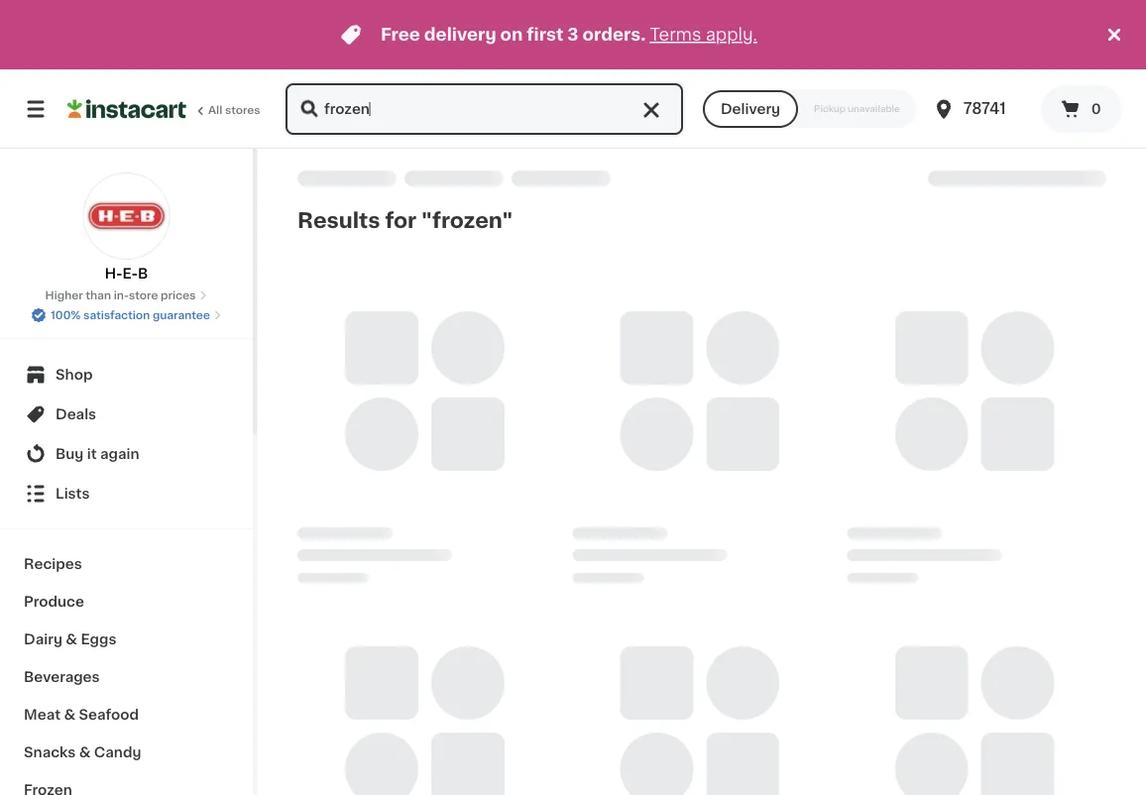 Task type: vqa. For each thing, say whether or not it's contained in the screenshot.
Deals
yes



Task type: describe. For each thing, give the bounding box(es) containing it.
instacart logo image
[[67, 97, 187, 121]]

buy it again link
[[12, 435, 241, 474]]

recipes
[[24, 558, 82, 571]]

b
[[138, 267, 148, 281]]

satisfaction
[[83, 310, 150, 321]]

shop
[[56, 368, 93, 382]]

terms apply. link
[[650, 26, 758, 43]]

buy it again
[[56, 447, 140, 461]]

"frozen"
[[422, 210, 513, 231]]

meat & seafood link
[[12, 696, 241, 734]]

buy
[[56, 447, 84, 461]]

100% satisfaction guarantee
[[51, 310, 210, 321]]

delivery button
[[703, 90, 799, 128]]

higher than in-store prices
[[45, 290, 196, 301]]

beverages
[[24, 671, 100, 685]]

0 button
[[1042, 85, 1123, 133]]

results for "frozen"
[[298, 210, 513, 231]]

all
[[208, 105, 222, 116]]

orders.
[[583, 26, 646, 43]]

deals
[[56, 408, 96, 422]]

delivery
[[424, 26, 497, 43]]

lists link
[[12, 474, 241, 514]]

snacks & candy link
[[12, 734, 241, 772]]

guarantee
[[153, 310, 210, 321]]

dairy & eggs
[[24, 633, 116, 647]]

free delivery on first 3 orders. terms apply.
[[381, 26, 758, 43]]

stores
[[225, 105, 261, 116]]

78741 button
[[932, 81, 1051, 137]]

higher than in-store prices link
[[45, 288, 208, 304]]

snacks
[[24, 746, 76, 760]]

meat
[[24, 708, 61, 722]]

h-e-b link
[[83, 173, 170, 284]]

meat & seafood
[[24, 708, 139, 722]]

store
[[129, 290, 158, 301]]



Task type: locate. For each thing, give the bounding box(es) containing it.
all stores link
[[67, 81, 262, 137]]

None search field
[[284, 81, 685, 137]]

all stores
[[208, 105, 261, 116]]

first
[[527, 26, 564, 43]]

1 vertical spatial &
[[64, 708, 76, 722]]

snacks & candy
[[24, 746, 141, 760]]

beverages link
[[12, 659, 241, 696]]

candy
[[94, 746, 141, 760]]

& right "meat"
[[64, 708, 76, 722]]

results
[[298, 210, 380, 231]]

apply.
[[706, 26, 758, 43]]

dairy
[[24, 633, 62, 647]]

0 vertical spatial &
[[66, 633, 77, 647]]

78741
[[964, 102, 1007, 116]]

100% satisfaction guarantee button
[[31, 304, 222, 323]]

lists
[[56, 487, 90, 501]]

h-e-b logo image
[[83, 173, 170, 260]]

eggs
[[81, 633, 116, 647]]

in-
[[114, 290, 129, 301]]

h-e-b
[[105, 267, 148, 281]]

recipes link
[[12, 546, 241, 583]]

& left candy
[[79, 746, 91, 760]]

deals link
[[12, 395, 241, 435]]

& for snacks
[[79, 746, 91, 760]]

limited time offer region
[[0, 0, 1103, 69]]

service type group
[[703, 90, 917, 128]]

free
[[381, 26, 421, 43]]

shop link
[[12, 355, 241, 395]]

terms
[[650, 26, 702, 43]]

2 vertical spatial &
[[79, 746, 91, 760]]

it
[[87, 447, 97, 461]]

h-
[[105, 267, 123, 281]]

prices
[[161, 290, 196, 301]]

produce link
[[12, 583, 241, 621]]

dairy & eggs link
[[12, 621, 241, 659]]

seafood
[[79, 708, 139, 722]]

for
[[385, 210, 417, 231]]

& left eggs
[[66, 633, 77, 647]]

Search field
[[286, 83, 684, 135]]

100%
[[51, 310, 81, 321]]

than
[[86, 290, 111, 301]]

& for dairy
[[66, 633, 77, 647]]

higher
[[45, 290, 83, 301]]

e-
[[123, 267, 138, 281]]

0
[[1092, 102, 1102, 116]]

3
[[568, 26, 579, 43]]

produce
[[24, 595, 84, 609]]

&
[[66, 633, 77, 647], [64, 708, 76, 722], [79, 746, 91, 760]]

again
[[100, 447, 140, 461]]

on
[[501, 26, 523, 43]]

& for meat
[[64, 708, 76, 722]]

delivery
[[721, 102, 781, 116]]



